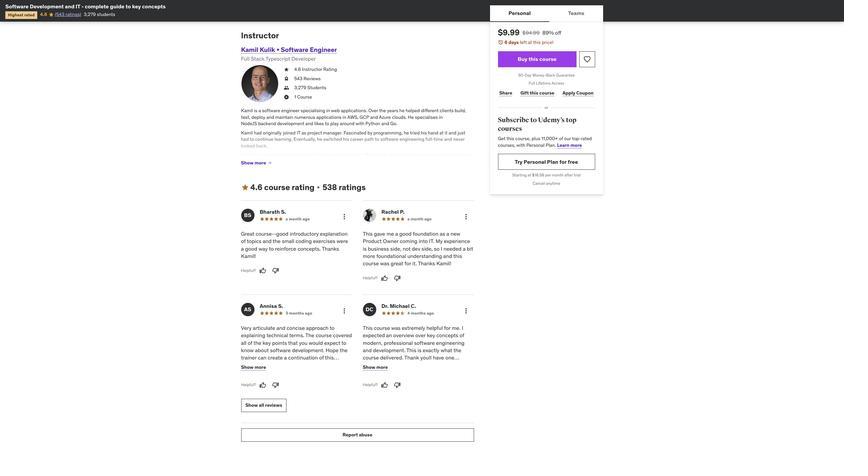 Task type: locate. For each thing, give the bounding box(es) containing it.
good down topics
[[245, 245, 258, 252]]

0 horizontal spatial i
[[441, 245, 443, 252]]

courses
[[498, 124, 523, 133]]

course
[[540, 56, 557, 62], [540, 90, 555, 96], [264, 182, 290, 192], [363, 260, 379, 267], [374, 325, 390, 331], [316, 332, 332, 339], [363, 354, 379, 361]]

is
[[254, 108, 258, 114], [254, 152, 258, 158], [363, 245, 367, 252], [418, 347, 422, 354]]

(543
[[55, 11, 64, 17]]

he right "where"
[[452, 152, 457, 158]]

to up the covered
[[330, 325, 335, 331]]

0 vertical spatial s.
[[281, 208, 286, 215]]

aws,
[[348, 114, 359, 120]]

anytime
[[547, 181, 561, 186]]

0 horizontal spatial months
[[289, 311, 304, 316]]

personal up $9.99 $94.99 89% off
[[509, 10, 531, 16]]

2 horizontal spatial for
[[560, 158, 567, 165]]

0 vertical spatial full
[[241, 55, 250, 62]]

2 horizontal spatial good
[[400, 230, 412, 237]]

0 vertical spatial -
[[82, 3, 84, 10]]

thanks down the exercises
[[322, 245, 339, 252]]

foundational
[[377, 253, 407, 259]]

helpful? left mark review by annisa s. as helpful image
[[241, 382, 256, 387]]

ratings)
[[66, 11, 81, 17]]

0 horizontal spatial full
[[241, 55, 250, 62]]

free
[[568, 158, 579, 165]]

month up anytime
[[553, 173, 564, 178]]

gift this course link
[[520, 86, 556, 100]]

concepts
[[142, 3, 166, 10], [437, 332, 459, 339]]

course down lifetime
[[540, 90, 555, 96]]

1 vertical spatial key
[[427, 332, 436, 339]]

software down points
[[270, 347, 291, 354]]

0 vertical spatial his
[[421, 130, 427, 136]]

show all reviews
[[246, 402, 283, 408]]

0 horizontal spatial was
[[381, 260, 390, 267]]

1 vertical spatial it
[[297, 130, 301, 136]]

fascinated
[[344, 130, 367, 136]]

the
[[306, 332, 315, 339]]

and down azure at top
[[382, 121, 390, 127]]

1 horizontal spatial month
[[411, 216, 424, 221]]

great
[[391, 260, 404, 267]]

product
[[363, 238, 382, 245]]

ago for helpful
[[427, 311, 435, 316]]

this inside very articulate and concise approach to explaining technical terms. the course covered all of the key points that you would expect to know about software development. hope the trainer can create a continuation of this course.
[[325, 354, 334, 361]]

0 horizontal spatial key
[[132, 3, 141, 10]]

p.
[[400, 208, 405, 215]]

development. down you
[[292, 347, 325, 354]]

1 vertical spatial i
[[462, 325, 464, 331]]

personal inside personal button
[[509, 10, 531, 16]]

1 horizontal spatial key
[[263, 340, 271, 346]]

all left the reviews
[[259, 402, 264, 408]]

technical up points
[[267, 332, 288, 339]]

1 vertical spatial courses,
[[419, 152, 437, 158]]

all up know
[[241, 340, 247, 346]]

thanks inside great course--good introductory explanation of topics and the small coding exercises were a good way to reinforce concepts. thanks kamil!
[[322, 245, 339, 252]]

tab list
[[490, 5, 604, 22]]

xsmall image left "543"
[[284, 75, 289, 82]]

software development and it - complete guide to key concepts
[[5, 3, 166, 10]]

xsmall image left concept
[[268, 160, 273, 166]]

for inside the try personal plan for free link
[[560, 158, 567, 165]]

is up explain
[[254, 152, 258, 158]]

me.
[[452, 325, 461, 331]]

development. up delivered.
[[373, 347, 406, 354]]

mark review by rachel p. as helpful image
[[382, 275, 388, 282]]

ago up helpful
[[427, 311, 435, 316]]

1 months from the left
[[289, 311, 304, 316]]

as inside this gave me a good foundation as a new product owner coming into it. my experience is business side, not dev side, so i needed a bit more foundational understanding and this course was great for it. thanks kamil!
[[440, 230, 446, 237]]

thanks down understanding
[[418, 260, 436, 267]]

show down the looked
[[241, 160, 254, 166]]

side,
[[391, 245, 402, 252], [422, 245, 433, 252]]

rated right highest
[[24, 12, 35, 17]]

2 vertical spatial personal
[[524, 158, 546, 165]]

1 horizontal spatial concepts
[[437, 332, 459, 339]]

he
[[408, 114, 414, 120]]

a month ago up the foundation at the bottom
[[408, 216, 432, 221]]

at inside kamil is a software engineer specialising in web applications. over the years he helped different clients build, test, deploy and maintain numerous applications in aws, gcp and azure clouds. he specialises in nodejs backend development and likes to play around with python and go. kamil had originally joined it as project manager. fascinated by programming, he tried his hand at it and just had to continue learning. eventually, he switched his career path to software engineering full-time and never looked back. kamil is also passionate about direct, clear communication. this comes through in his courses, where he strives to explain each concept in simple words and cut through technical jargon.
[[440, 130, 444, 136]]

0 horizontal spatial engineering
[[400, 136, 425, 142]]

ago up introductory
[[303, 216, 310, 221]]

4.6 instructor rating
[[295, 66, 337, 72]]

mark review by annisa s. as unhelpful image
[[272, 382, 279, 389]]

1 horizontal spatial for
[[445, 325, 451, 331]]

1 development. from the left
[[292, 347, 325, 354]]

instructor up kulik
[[241, 30, 279, 41]]

2 months from the left
[[411, 311, 426, 316]]

the right what
[[454, 347, 462, 354]]

xsmall image
[[284, 66, 289, 73], [284, 94, 289, 100], [268, 160, 273, 166]]

software inside very articulate and concise approach to explaining technical terms. the course covered all of the key points that you would expect to know about software development. hope the trainer can create a continuation of this course.
[[270, 347, 291, 354]]

of inside "this course was extremely helpful for me. i expected an overview over key concepts of modern, professional software engineering and development. this is exactly what the course delivered. thank you!"
[[460, 332, 465, 339]]

this up product
[[363, 230, 373, 237]]

0 horizontal spatial development.
[[292, 347, 325, 354]]

1 vertical spatial xsmall image
[[284, 94, 289, 100]]

0 vertical spatial was
[[381, 260, 390, 267]]

1 horizontal spatial all
[[259, 402, 264, 408]]

coupon
[[577, 90, 594, 96]]

helpful? left mark review by bharath s. as helpful icon
[[241, 268, 256, 273]]

continue
[[255, 136, 274, 142]]

about up can
[[255, 347, 269, 354]]

kamil! down so
[[437, 260, 452, 267]]

his
[[421, 130, 427, 136], [343, 136, 349, 142], [412, 152, 418, 158]]

xsmall image down typescript on the left of page
[[284, 66, 289, 73]]

1 horizontal spatial months
[[411, 311, 426, 316]]

concise
[[287, 325, 305, 331]]

key down helpful
[[427, 332, 436, 339]]

a right "me"
[[396, 230, 398, 237]]

s. right bharath
[[281, 208, 286, 215]]

about inside very articulate and concise approach to explaining technical terms. the course covered all of the key points that you would expect to know about software development. hope the trainer can create a continuation of this course.
[[255, 347, 269, 354]]

2 horizontal spatial 4.6
[[295, 66, 301, 72]]

1 horizontal spatial full
[[529, 81, 536, 86]]

gift
[[521, 90, 529, 96]]

full inside kamil kulik • software engineer full stack typescript developer
[[241, 55, 250, 62]]

0 vertical spatial xsmall image
[[284, 66, 289, 73]]

s.
[[281, 208, 286, 215], [278, 303, 283, 309]]

at inside starting at $16.58 per month after trial cancel anytime
[[528, 173, 532, 178]]

personal up $16.58
[[524, 158, 546, 165]]

students
[[308, 85, 327, 91]]

as
[[302, 130, 307, 136], [440, 230, 446, 237]]

the inside kamil is a software engineer specialising in web applications. over the years he helped different clients build, test, deploy and maintain numerous applications in aws, gcp and azure clouds. he specialises in nodejs backend development and likes to play around with python and go. kamil had originally joined it as project manager. fascinated by programming, he tried his hand at it and just had to continue learning. eventually, he switched his career path to software engineering full-time and never looked back. kamil is also passionate about direct, clear communication. this comes through in his courses, where he strives to explain each concept in simple words and cut through technical jargon.
[[380, 108, 386, 114]]

0 horizontal spatial a month ago
[[286, 216, 310, 221]]

0 vertical spatial key
[[132, 3, 141, 10]]

a month ago up introductory
[[286, 216, 310, 221]]

was up the an
[[392, 325, 401, 331]]

i inside "this course was extremely helpful for me. i expected an overview over key concepts of modern, professional software engineering and development. this is exactly what the course delivered. thank you!"
[[462, 325, 464, 331]]

2 kamil from the top
[[241, 108, 253, 114]]

543 reviews
[[295, 75, 321, 81]]

course
[[298, 94, 312, 100]]

the inside "this course was extremely helpful for me. i expected an overview over key concepts of modern, professional software engineering and development. this is exactly what the course delivered. thank you!"
[[454, 347, 462, 354]]

to left the udemy's
[[531, 116, 537, 124]]

0 vertical spatial instructor
[[241, 30, 279, 41]]

0 horizontal spatial all
[[241, 340, 247, 346]]

additional actions for review by bharath s. image
[[341, 213, 349, 221]]

engineering down tried
[[400, 136, 425, 142]]

xsmall image for 3,279 students
[[284, 85, 289, 91]]

points
[[272, 340, 287, 346]]

plus
[[532, 136, 541, 142]]

1 vertical spatial thanks
[[418, 260, 436, 267]]

1 vertical spatial kamil!
[[437, 260, 452, 267]]

he left tried
[[404, 130, 409, 136]]

1 vertical spatial as
[[440, 230, 446, 237]]

development. inside "this course was extremely helpful for me. i expected an overview over key concepts of modern, professional software engineering and development. this is exactly what the course delivered. thank you!"
[[373, 347, 406, 354]]

additional actions for review by rachel p. image
[[462, 213, 470, 221]]

0 vertical spatial through
[[390, 152, 406, 158]]

to right "way"
[[269, 245, 274, 252]]

1 horizontal spatial a month ago
[[408, 216, 432, 221]]

a inside great course--good introductory explanation of topics and the small coding exercises were a good way to reinforce concepts. thanks kamil!
[[241, 245, 244, 252]]

and down needed
[[444, 253, 453, 259]]

over
[[369, 108, 379, 114]]

0 horizontal spatial thanks
[[322, 245, 339, 252]]

3,279 for 3,279 students
[[84, 11, 96, 17]]

it up the eventually,
[[297, 130, 301, 136]]

2 vertical spatial key
[[263, 340, 271, 346]]

get this course, plus 11,000+ of our top-rated courses, with personal plan.
[[498, 136, 592, 148]]

s. right annisa
[[278, 303, 283, 309]]

1 vertical spatial for
[[405, 260, 411, 267]]

4.6 for 4.6 instructor rating
[[295, 66, 301, 72]]

- inside great course--good introductory explanation of topics and the small coding exercises were a good way to reinforce concepts. thanks kamil!
[[274, 230, 277, 237]]

medium image
[[241, 184, 249, 192]]

this inside this gave me a good foundation as a new product owner coming into it. my experience is business side, not dev side, so i needed a bit more foundational understanding and this course was great for it. thanks kamil!
[[454, 253, 463, 259]]

more down delivered.
[[377, 364, 388, 370]]

1 horizontal spatial 3,279
[[295, 85, 307, 91]]

0 horizontal spatial 3,279
[[84, 11, 96, 17]]

1 horizontal spatial courses,
[[498, 142, 516, 148]]

0 vertical spatial it
[[76, 3, 80, 10]]

applications.
[[341, 108, 368, 114]]

about up the simple
[[292, 152, 304, 158]]

top-
[[573, 136, 582, 142]]

side, up foundational on the left of page
[[391, 245, 402, 252]]

1 vertical spatial had
[[241, 136, 249, 142]]

xsmall image up engineer at the left
[[284, 85, 289, 91]]

1 horizontal spatial as
[[440, 230, 446, 237]]

xsmall image for 4.6 instructor rating
[[284, 66, 289, 73]]

1 horizontal spatial thanks
[[418, 260, 436, 267]]

courses, inside kamil is a software engineer specialising in web applications. over the years he helped different clients build, test, deploy and maintain numerous applications in aws, gcp and azure clouds. he specialises in nodejs backend development and likes to play around with python and go. kamil had originally joined it as project manager. fascinated by programming, he tried his hand at it and just had to continue learning. eventually, he switched his career path to software engineering full-time and never looked back. kamil is also passionate about direct, clear communication. this comes through in his courses, where he strives to explain each concept in simple words and cut through technical jargon.
[[419, 152, 437, 158]]

0 horizontal spatial about
[[255, 347, 269, 354]]

1 horizontal spatial i
[[462, 325, 464, 331]]

0 horizontal spatial courses,
[[419, 152, 437, 158]]

in left the simple
[[292, 159, 296, 165]]

2 a month ago from the left
[[408, 216, 432, 221]]

months down c.
[[411, 311, 426, 316]]

i inside this gave me a good foundation as a new product owner coming into it. my experience is business side, not dev side, so i needed a bit more foundational understanding and this course was great for it. thanks kamil!
[[441, 245, 443, 252]]

to inside great course--good introductory explanation of topics and the small coding exercises were a good way to reinforce concepts. thanks kamil!
[[269, 245, 274, 252]]

was down foundational on the left of page
[[381, 260, 390, 267]]

1 kamil from the top
[[241, 46, 259, 54]]

1 horizontal spatial was
[[392, 325, 401, 331]]

and down modern,
[[363, 347, 372, 354]]

was
[[381, 260, 390, 267], [392, 325, 401, 331]]

0 horizontal spatial rated
[[24, 12, 35, 17]]

of down great
[[241, 238, 246, 245]]

personal down plus
[[527, 142, 545, 148]]

s. for annisa s.
[[278, 303, 283, 309]]

1 vertical spatial concepts
[[437, 332, 459, 339]]

4 months ago
[[408, 311, 435, 316]]

1 horizontal spatial side,
[[422, 245, 433, 252]]

1 vertical spatial with
[[517, 142, 526, 148]]

•
[[277, 46, 280, 54]]

0 vertical spatial xsmall image
[[284, 75, 289, 82]]

month up the foundation at the bottom
[[411, 216, 424, 221]]

1 horizontal spatial -
[[274, 230, 277, 237]]

for inside this gave me a good foundation as a new product owner coming into it. my experience is business side, not dev side, so i needed a bit more foundational understanding and this course was great for it. thanks kamil!
[[405, 260, 411, 267]]

0 vertical spatial 4.6
[[40, 11, 47, 17]]

2 vertical spatial for
[[445, 325, 451, 331]]

1 vertical spatial rated
[[582, 136, 592, 142]]

and inside very articulate and concise approach to explaining technical terms. the course covered all of the key points that you would expect to know about software development. hope the trainer can create a continuation of this course.
[[277, 325, 286, 331]]

an
[[387, 332, 392, 339]]

annisa
[[260, 303, 277, 309]]

1 vertical spatial technical
[[267, 332, 288, 339]]

courses, down the get
[[498, 142, 516, 148]]

i right so
[[441, 245, 443, 252]]

2 side, from the left
[[422, 245, 433, 252]]

dc
[[366, 306, 374, 313]]

full down day
[[529, 81, 536, 86]]

show more down delivered.
[[363, 364, 388, 370]]

2 horizontal spatial his
[[421, 130, 427, 136]]

of up know
[[248, 340, 253, 346]]

test,
[[241, 114, 251, 120]]

1 vertical spatial s.
[[278, 303, 283, 309]]

1 vertical spatial personal
[[527, 142, 545, 148]]

subscribe
[[498, 116, 530, 124]]

a month ago for s.
[[286, 216, 310, 221]]

538
[[323, 182, 337, 192]]

subscribe to udemy's top courses
[[498, 116, 577, 133]]

you!
[[421, 354, 431, 361]]

at left $16.58
[[528, 173, 532, 178]]

alarm image
[[498, 40, 504, 45]]

more down business
[[363, 253, 375, 259]]

at
[[528, 39, 533, 45], [440, 130, 444, 136], [528, 173, 532, 178]]

developer
[[292, 55, 316, 62]]

0 horizontal spatial technical
[[267, 332, 288, 339]]

show more button
[[241, 156, 273, 170], [241, 361, 266, 374], [363, 361, 388, 374]]

2 vertical spatial xsmall image
[[268, 160, 273, 166]]

all inside button
[[259, 402, 264, 408]]

price!
[[542, 39, 554, 45]]

0 vertical spatial all
[[241, 340, 247, 346]]

ago up approach at bottom left
[[305, 311, 313, 316]]

each
[[263, 159, 273, 165]]

2 vertical spatial his
[[412, 152, 418, 158]]

per
[[546, 173, 552, 178]]

xsmall image
[[284, 75, 289, 82], [284, 85, 289, 91], [316, 185, 322, 190]]

helpful? for mark review by dr. michael c. as helpful image
[[363, 382, 378, 387]]

3,279 down "543"
[[295, 85, 307, 91]]

had up the looked
[[241, 136, 249, 142]]

0 horizontal spatial for
[[405, 260, 411, 267]]

full for kamil
[[241, 55, 250, 62]]

courses, inside get this course, plus 11,000+ of our top-rated courses, with personal plan.
[[498, 142, 516, 148]]

for inside "this course was extremely helpful for me. i expected an overview over key concepts of modern, professional software engineering and development. this is exactly what the course delivered. thank you!"
[[445, 325, 451, 331]]

engineering up what
[[437, 340, 465, 346]]

show more button down know
[[241, 361, 266, 374]]

is inside this gave me a good foundation as a new product owner coming into it. my experience is business side, not dev side, so i needed a bit more foundational understanding and this course was great for it. thanks kamil!
[[363, 245, 367, 252]]

gave
[[374, 230, 386, 237]]

0 vertical spatial as
[[302, 130, 307, 136]]

share
[[500, 90, 513, 96]]

of inside get this course, plus 11,000+ of our top-rated courses, with personal plan.
[[560, 136, 564, 142]]

at left it
[[440, 130, 444, 136]]

1 horizontal spatial technical
[[359, 159, 378, 165]]

kamil down the looked
[[241, 152, 253, 158]]

rachel
[[382, 208, 399, 215]]

more for show more button for as
[[255, 364, 266, 370]]

where
[[438, 152, 451, 158]]

helpful? left mark review by dr. michael c. as helpful image
[[363, 382, 378, 387]]

technical inside very articulate and concise approach to explaining technical terms. the course covered all of the key points that you would expect to know about software development. hope the trainer can create a continuation of this course.
[[267, 332, 288, 339]]

ago up the foundation at the bottom
[[425, 216, 432, 221]]

months for dr. michael c.
[[411, 311, 426, 316]]

and down course-
[[263, 238, 272, 245]]

as up the my on the right bottom
[[440, 230, 446, 237]]

1 vertical spatial through
[[342, 159, 358, 165]]

1 a month ago from the left
[[286, 216, 310, 221]]

show down modern,
[[363, 364, 376, 370]]

mark review by annisa s. as helpful image
[[260, 382, 266, 389]]

show down trainer
[[241, 364, 254, 370]]

full for 30-
[[529, 81, 536, 86]]

go.
[[391, 121, 398, 127]]

1 vertical spatial all
[[259, 402, 264, 408]]

full left stack
[[241, 55, 250, 62]]

1 side, from the left
[[391, 245, 402, 252]]

1 vertical spatial software
[[281, 46, 309, 54]]

coding
[[296, 238, 312, 245]]

key inside very articulate and concise approach to explaining technical terms. the course covered all of the key points that you would expect to know about software development. hope the trainer can create a continuation of this course.
[[263, 340, 271, 346]]

kamil!
[[241, 253, 256, 259], [437, 260, 452, 267]]

1 horizontal spatial good
[[277, 230, 289, 237]]

this
[[534, 39, 541, 45], [529, 56, 539, 62], [530, 90, 539, 96], [507, 136, 515, 142], [454, 253, 463, 259], [325, 354, 334, 361]]

kamil up stack
[[241, 46, 259, 54]]

tried
[[410, 130, 420, 136]]

of inside great course--good introductory explanation of topics and the small coding exercises were a good way to reinforce concepts. thanks kamil!
[[241, 238, 246, 245]]

apply coupon button
[[562, 86, 596, 100]]

his down tried
[[412, 152, 418, 158]]

1 horizontal spatial instructor
[[302, 66, 322, 72]]

was inside this gave me a good foundation as a new product owner coming into it. my experience is business side, not dev side, so i needed a bit more foundational understanding and this course was great for it. thanks kamil!
[[381, 260, 390, 267]]

this inside get this course, plus 11,000+ of our top-rated courses, with personal plan.
[[507, 136, 515, 142]]

it inside kamil is a software engineer specialising in web applications. over the years he helped different clients build, test, deploy and maintain numerous applications in aws, gcp and azure clouds. he specialises in nodejs backend development and likes to play around with python and go. kamil had originally joined it as project manager. fascinated by programming, he tried his hand at it and just had to continue learning. eventually, he switched his career path to software engineering full-time and never looked back. kamil is also passionate about direct, clear communication. this comes through in his courses, where he strives to explain each concept in simple words and cut through technical jargon.
[[297, 130, 301, 136]]

$9.99
[[498, 27, 520, 38]]

this right the get
[[507, 136, 515, 142]]

$94.99
[[523, 29, 540, 36]]

0 vertical spatial with
[[356, 121, 365, 127]]

1 horizontal spatial it
[[297, 130, 301, 136]]

through
[[390, 152, 406, 158], [342, 159, 358, 165]]

1 vertical spatial at
[[440, 130, 444, 136]]

money-
[[533, 72, 547, 77]]

course down approach at bottom left
[[316, 332, 332, 339]]

with inside get this course, plus 11,000+ of our top-rated courses, with personal plan.
[[517, 142, 526, 148]]

likes
[[315, 121, 324, 127]]

1 horizontal spatial with
[[517, 142, 526, 148]]

and down clear
[[325, 159, 333, 165]]

mark review by bharath s. as helpful image
[[260, 268, 266, 274]]

and inside great course--good introductory explanation of topics and the small coding exercises were a good way to reinforce concepts. thanks kamil!
[[263, 238, 272, 245]]

2 development. from the left
[[373, 347, 406, 354]]

helpful? for mark review by rachel p. as helpful image
[[363, 276, 378, 281]]

the left the "small"
[[273, 238, 281, 245]]

- left complete
[[82, 3, 84, 10]]

0 horizontal spatial his
[[343, 136, 349, 142]]

0 horizontal spatial with
[[356, 121, 365, 127]]

1 horizontal spatial engineering
[[437, 340, 465, 346]]

not
[[403, 245, 411, 252]]

show more down also
[[241, 160, 266, 166]]

play
[[331, 121, 339, 127]]

this inside button
[[529, 56, 539, 62]]

3,279 down software development and it - complete guide to key concepts
[[84, 11, 96, 17]]

azure
[[379, 114, 391, 120]]

all inside very articulate and concise approach to explaining technical terms. the course covered all of the key points that you would expect to know about software development. hope the trainer can create a continuation of this course.
[[241, 340, 247, 346]]

2 horizontal spatial key
[[427, 332, 436, 339]]

0 vertical spatial for
[[560, 158, 567, 165]]

0 vertical spatial thanks
[[322, 245, 339, 252]]

of down me.
[[460, 332, 465, 339]]

for left it. on the left of the page
[[405, 260, 411, 267]]

543
[[295, 75, 303, 81]]

0 horizontal spatial month
[[289, 216, 302, 221]]

apply
[[563, 90, 576, 96]]

s. for bharath s.
[[281, 208, 286, 215]]

eventually,
[[294, 136, 316, 142]]

numerous
[[295, 114, 316, 120]]

xsmall image for 543 reviews
[[284, 75, 289, 82]]

full inside the 30-day money-back guarantee full lifetime access
[[529, 81, 536, 86]]

engineering
[[400, 136, 425, 142], [437, 340, 465, 346]]

0 vertical spatial kamil!
[[241, 253, 256, 259]]

$9.99 $94.99 89% off
[[498, 27, 562, 38]]

89%
[[543, 29, 554, 36]]

0 horizontal spatial concepts
[[142, 3, 166, 10]]

course inside button
[[540, 56, 557, 62]]

mark review by dr. michael c. as helpful image
[[382, 382, 388, 389]]

way
[[259, 245, 268, 252]]

helpful? left mark review by rachel p. as helpful image
[[363, 276, 378, 281]]

1 vertical spatial engineering
[[437, 340, 465, 346]]

0 vertical spatial technical
[[359, 159, 378, 165]]

approach
[[306, 325, 329, 331]]



Task type: describe. For each thing, give the bounding box(es) containing it.
concepts inside "this course was extremely helpful for me. i expected an overview over key concepts of modern, professional software engineering and development. this is exactly what the course delivered. thank you!"
[[437, 332, 459, 339]]

and inside this gave me a good foundation as a new product owner coming into it. my experience is business side, not dev side, so i needed a bit more foundational understanding and this course was great for it. thanks kamil!
[[444, 253, 453, 259]]

jargon.
[[379, 159, 394, 165]]

engineer
[[310, 46, 337, 54]]

days
[[509, 39, 519, 45]]

full-
[[426, 136, 434, 142]]

our
[[565, 136, 572, 142]]

the inside great course--good introductory explanation of topics and the small coding exercises were a good way to reinforce concepts. thanks kamil!
[[273, 238, 281, 245]]

kamil! inside this gave me a good foundation as a new product owner coming into it. my experience is business side, not dev side, so i needed a bit more foundational understanding and this course was great for it. thanks kamil!
[[437, 260, 452, 267]]

this left the price!
[[534, 39, 541, 45]]

extremely
[[402, 325, 426, 331]]

course.
[[241, 362, 259, 369]]

this course was extremely helpful for me. i expected an overview over key concepts of modern, professional software engineering and development. this is exactly what the course delivered. thank you!
[[363, 325, 465, 361]]

rated inside get this course, plus 11,000+ of our top-rated courses, with personal plan.
[[582, 136, 592, 142]]

kamil! inside great course--good introductory explanation of topics and the small coding exercises were a good way to reinforce concepts. thanks kamil!
[[241, 253, 256, 259]]

engineer
[[282, 108, 300, 114]]

looked
[[241, 143, 255, 149]]

engineering inside kamil is a software engineer specialising in web applications. over the years he helped different clients build, test, deploy and maintain numerous applications in aws, gcp and azure clouds. he specialises in nodejs backend development and likes to play around with python and go. kamil had originally joined it as project manager. fascinated by programming, he tried his hand at it and just had to continue learning. eventually, he switched his career path to software engineering full-time and never looked back. kamil is also passionate about direct, clear communication. this comes through in his courses, where he strives to explain each concept in simple words and cut through technical jargon.
[[400, 136, 425, 142]]

mark review by bharath s. as unhelpful image
[[272, 268, 279, 274]]

tab list containing personal
[[490, 5, 604, 22]]

a month ago for p.
[[408, 216, 432, 221]]

show more button for dc
[[363, 361, 388, 374]]

back
[[547, 72, 556, 77]]

3 kamil from the top
[[241, 130, 253, 136]]

thanks inside this gave me a good foundation as a new product owner coming into it. my experience is business side, not dev side, so i needed a bit more foundational understanding and this course was great for it. thanks kamil!
[[418, 260, 436, 267]]

development
[[277, 121, 305, 127]]

show more button for as
[[241, 361, 266, 374]]

dr.
[[382, 303, 389, 309]]

it.
[[429, 238, 435, 245]]

back.
[[256, 143, 268, 149]]

and up (543 ratings)
[[65, 3, 75, 10]]

and inside "this course was extremely helpful for me. i expected an overview over key concepts of modern, professional software engineering and development. this is exactly what the course delivered. thank you!"
[[363, 347, 372, 354]]

mark review by dr. michael c. as unhelpful image
[[394, 382, 401, 389]]

about inside kamil is a software engineer specialising in web applications. over the years he helped different clients build, test, deploy and maintain numerous applications in aws, gcp and azure clouds. he specialises in nodejs backend development and likes to play around with python and go. kamil had originally joined it as project manager. fascinated by programming, he tried his hand at it and just had to continue learning. eventually, he switched his career path to software engineering full-time and never looked back. kamil is also passionate about direct, clear communication. this comes through in his courses, where he strives to explain each concept in simple words and cut through technical jargon.
[[292, 152, 304, 158]]

show more button down back.
[[241, 156, 273, 170]]

c.
[[411, 303, 416, 309]]

concept
[[274, 159, 291, 165]]

stack
[[251, 55, 265, 62]]

xsmall image for 1 course
[[284, 94, 289, 100]]

and down it
[[445, 136, 452, 142]]

michael
[[390, 303, 410, 309]]

left
[[520, 39, 527, 45]]

6
[[505, 39, 508, 45]]

covered
[[333, 332, 352, 339]]

ago for good
[[425, 216, 432, 221]]

can
[[258, 354, 267, 361]]

a inside very articulate and concise approach to explaining technical terms. the course covered all of the key points that you would expect to know about software development. hope the trainer can create a continuation of this course.
[[284, 354, 287, 361]]

by
[[368, 130, 373, 136]]

to down applications
[[325, 121, 329, 127]]

key inside "this course was extremely helpful for me. i expected an overview over key concepts of modern, professional software engineering and development. this is exactly what the course delivered. thank you!"
[[427, 332, 436, 339]]

was inside "this course was extremely helpful for me. i expected an overview over key concepts of modern, professional software engineering and development. this is exactly what the course delivered. thank you!"
[[392, 325, 401, 331]]

month for great course--good introductory explanation of topics and the small coding exercises were a good way to reinforce concepts. thanks kamil!
[[289, 216, 302, 221]]

learn
[[558, 142, 570, 148]]

1 vertical spatial instructor
[[302, 66, 322, 72]]

0 horizontal spatial good
[[245, 245, 258, 252]]

(543 ratings)
[[55, 11, 81, 17]]

it.
[[413, 260, 417, 267]]

around
[[340, 121, 355, 127]]

to up the looked
[[250, 136, 254, 142]]

bs
[[244, 212, 252, 219]]

cut
[[334, 159, 341, 165]]

development. inside very articulate and concise approach to explaining technical terms. the course covered all of the key points that you would expect to know about software development. hope the trainer can create a continuation of this course.
[[292, 347, 325, 354]]

course inside very articulate and concise approach to explaining technical terms. the course covered all of the key points that you would expect to know about software development. hope the trainer can create a continuation of this course.
[[316, 332, 332, 339]]

expect
[[325, 340, 341, 346]]

hope
[[326, 347, 339, 354]]

of down "would"
[[320, 354, 324, 361]]

2 vertical spatial xsmall image
[[316, 185, 322, 190]]

learn more link
[[558, 142, 583, 148]]

is inside "this course was extremely helpful for me. i expected an overview over key concepts of modern, professional software engineering and development. this is exactly what the course delivered. thank you!"
[[418, 347, 422, 354]]

udemy's
[[539, 116, 565, 124]]

more down top-
[[571, 142, 583, 148]]

show more for as
[[241, 364, 266, 370]]

delivered.
[[381, 354, 404, 361]]

try
[[515, 158, 523, 165]]

more for show more button corresponding to dc
[[377, 364, 388, 370]]

the down explaining
[[254, 340, 262, 346]]

buy this course
[[518, 56, 557, 62]]

maintain
[[276, 114, 294, 120]]

a left new
[[447, 230, 450, 237]]

538 ratings
[[323, 182, 366, 192]]

with inside kamil is a software engineer specialising in web applications. over the years he helped different clients build, test, deploy and maintain numerous applications in aws, gcp and azure clouds. he specialises in nodejs backend development and likes to play around with python and go. kamil had originally joined it as project manager. fascinated by programming, he tried his hand at it and just had to continue learning. eventually, he switched his career path to software engineering full-time and never looked back. kamil is also passionate about direct, clear communication. this comes through in his courses, where he strives to explain each concept in simple words and cut through technical jargon.
[[356, 121, 365, 127]]

this inside this gave me a good foundation as a new product owner coming into it. my experience is business side, not dev side, so i needed a bit more foundational understanding and this course was great for it. thanks kamil!
[[363, 230, 373, 237]]

very
[[241, 325, 252, 331]]

topics
[[247, 238, 262, 245]]

to inside subscribe to udemy's top courses
[[531, 116, 537, 124]]

helpful
[[427, 325, 443, 331]]

0 vertical spatial had
[[254, 130, 262, 136]]

month for this gave me a good foundation as a new product owner coming into it. my experience is business side, not dev side, so i needed a bit more foundational understanding and this course was great for it. thanks kamil!
[[411, 216, 424, 221]]

additional actions for review by annisa s. image
[[341, 307, 349, 315]]

bharath
[[260, 208, 280, 215]]

good inside this gave me a good foundation as a new product owner coming into it. my experience is business side, not dev side, so i needed a bit more foundational understanding and this course was great for it. thanks kamil!
[[400, 230, 412, 237]]

to down the covered
[[342, 340, 347, 346]]

project
[[308, 130, 322, 136]]

kamil is a software engineer specialising in web applications. over the years he helped different clients build, test, deploy and maintain numerous applications in aws, gcp and azure clouds. he specialises in nodejs backend development and likes to play around with python and go. kamil had originally joined it as project manager. fascinated by programming, he tried his hand at it and just had to continue learning. eventually, he switched his career path to software engineering full-time and never looked back. kamil is also passionate about direct, clear communication. this comes through in his courses, where he strives to explain each concept in simple words and cut through technical jargon.
[[241, 108, 472, 165]]

buy
[[518, 56, 528, 62]]

0 horizontal spatial -
[[82, 3, 84, 10]]

he up the clouds.
[[400, 108, 405, 114]]

4.6 for 4.6 course rating
[[251, 182, 263, 192]]

a inside kamil is a software engineer specialising in web applications. over the years he helped different clients build, test, deploy and maintain numerous applications in aws, gcp and azure clouds. he specialises in nodejs backend development and likes to play around with python and go. kamil had originally joined it as project manager. fascinated by programming, he tried his hand at it and just had to continue learning. eventually, he switched his career path to software engineering full-time and never looked back. kamil is also passionate about direct, clear communication. this comes through in his courses, where he strives to explain each concept in simple words and cut through technical jargon.
[[259, 108, 261, 114]]

new
[[451, 230, 461, 237]]

typescript
[[266, 55, 290, 62]]

ago for introductory
[[303, 216, 310, 221]]

a down bharath s.
[[286, 216, 288, 221]]

it
[[445, 130, 448, 136]]

the right the hope at the bottom left of the page
[[340, 347, 348, 354]]

helpful? for mark review by bharath s. as helpful icon
[[241, 268, 256, 273]]

report
[[343, 432, 358, 438]]

reviews
[[304, 75, 321, 81]]

0 horizontal spatial software
[[5, 3, 29, 10]]

more for show more button under back.
[[255, 160, 266, 166]]

1 course
[[295, 94, 312, 100]]

show inside button
[[246, 402, 258, 408]]

bharath s.
[[260, 208, 286, 215]]

to left explain
[[241, 159, 246, 165]]

0 vertical spatial at
[[528, 39, 533, 45]]

he down project
[[317, 136, 323, 142]]

and down numerous
[[306, 121, 314, 127]]

3,279 for 3,279 students
[[295, 85, 307, 91]]

kamil kulik • software engineer full stack typescript developer
[[241, 46, 337, 62]]

highest
[[8, 12, 23, 17]]

1 vertical spatial his
[[343, 136, 349, 142]]

to right the path
[[375, 136, 380, 142]]

course up bharath s.
[[264, 182, 290, 192]]

11,000+
[[542, 136, 559, 142]]

create
[[268, 354, 283, 361]]

to right 'guide'
[[126, 3, 131, 10]]

software up deploy
[[262, 108, 280, 114]]

wishlist image
[[584, 55, 592, 63]]

technical inside kamil is a software engineer specialising in web applications. over the years he helped different clients build, test, deploy and maintain numerous applications in aws, gcp and azure clouds. he specialises in nodejs backend development and likes to play around with python and go. kamil had originally joined it as project manager. fascinated by programming, he tried his hand at it and just had to continue learning. eventually, he switched his career path to software engineering full-time and never looked back. kamil is also passionate about direct, clear communication. this comes through in his courses, where he strives to explain each concept in simple words and cut through technical jargon.
[[359, 159, 378, 165]]

a left bit
[[463, 245, 466, 252]]

0 vertical spatial rated
[[24, 12, 35, 17]]

4 kamil from the top
[[241, 152, 253, 158]]

course up the an
[[374, 325, 390, 331]]

understanding
[[408, 253, 442, 259]]

ago for approach
[[305, 311, 313, 316]]

engineering inside "this course was extremely helpful for me. i expected an overview over key concepts of modern, professional software engineering and development. this is exactly what the course delivered. thank you!"
[[437, 340, 465, 346]]

show more inside button
[[241, 160, 266, 166]]

web
[[331, 108, 340, 114]]

needed
[[444, 245, 462, 252]]

course-
[[256, 230, 274, 237]]

in up around
[[343, 114, 347, 120]]

this up expected
[[363, 325, 373, 331]]

apply coupon
[[563, 90, 594, 96]]

more inside this gave me a good foundation as a new product owner coming into it. my experience is business side, not dev side, so i needed a bit more foundational understanding and this course was great for it. thanks kamil!
[[363, 253, 375, 259]]

this up thank
[[407, 347, 417, 354]]

so
[[434, 245, 440, 252]]

mark review by rachel p. as unhelpful image
[[394, 275, 401, 282]]

helpful? for mark review by annisa s. as helpful image
[[241, 382, 256, 387]]

this right gift
[[530, 90, 539, 96]]

buy this course button
[[498, 51, 577, 67]]

highest rated
[[8, 12, 35, 17]]

course down modern,
[[363, 354, 379, 361]]

specialising
[[301, 108, 326, 114]]

is up deploy
[[254, 108, 258, 114]]

over
[[416, 332, 426, 339]]

personal inside get this course, plus 11,000+ of our top-rated courses, with personal plan.
[[527, 142, 545, 148]]

in down clients
[[439, 114, 443, 120]]

as inside kamil is a software engineer specialising in web applications. over the years he helped different clients build, test, deploy and maintain numerous applications in aws, gcp and azure clouds. he specialises in nodejs backend development and likes to play around with python and go. kamil had originally joined it as project manager. fascinated by programming, he tried his hand at it and just had to continue learning. eventually, he switched his career path to software engineering full-time and never looked back. kamil is also passionate about direct, clear communication. this comes through in his courses, where he strives to explain each concept in simple words and cut through technical jargon.
[[302, 130, 307, 136]]

3
[[286, 311, 288, 316]]

kamil inside kamil kulik • software engineer full stack typescript developer
[[241, 46, 259, 54]]

software down programming, at left
[[381, 136, 399, 142]]

additional actions for review by dr. michael c. image
[[462, 307, 470, 315]]

software inside "this course was extremely helpful for me. i expected an overview over key concepts of modern, professional software engineering and development. this is exactly what the course delivered. thank you!"
[[415, 340, 435, 346]]

0 horizontal spatial instructor
[[241, 30, 279, 41]]

originally
[[263, 130, 282, 136]]

in down tried
[[407, 152, 411, 158]]

software inside kamil kulik • software engineer full stack typescript developer
[[281, 46, 309, 54]]

xsmall image inside show more button
[[268, 160, 273, 166]]

into
[[419, 238, 428, 245]]

0 horizontal spatial it
[[76, 3, 80, 10]]

kamil kulik • software engineer link
[[241, 46, 337, 54]]

0 horizontal spatial had
[[241, 136, 249, 142]]

and right deploy
[[267, 114, 274, 120]]

starting at $16.58 per month after trial cancel anytime
[[513, 173, 581, 186]]

in up applications
[[327, 108, 330, 114]]

and right it
[[449, 130, 457, 136]]

thank
[[405, 354, 419, 361]]

4.6 for 4.6
[[40, 11, 47, 17]]

show more for dc
[[363, 364, 388, 370]]

articulate
[[253, 325, 275, 331]]

this inside kamil is a software engineer specialising in web applications. over the years he helped different clients build, test, deploy and maintain numerous applications in aws, gcp and azure clouds. he specialises in nodejs backend development and likes to play around with python and go. kamil had originally joined it as project manager. fascinated by programming, he tried his hand at it and just had to continue learning. eventually, he switched his career path to software engineering full-time and never looked back. kamil is also passionate about direct, clear communication. this comes through in his courses, where he strives to explain each concept in simple words and cut through technical jargon.
[[365, 152, 374, 158]]

after
[[565, 173, 573, 178]]

joined
[[283, 130, 296, 136]]

teams button
[[550, 5, 604, 21]]

explain
[[247, 159, 261, 165]]

month inside starting at $16.58 per month after trial cancel anytime
[[553, 173, 564, 178]]

personal inside the try personal plan for free link
[[524, 158, 546, 165]]

great course--good introductory explanation of topics and the small coding exercises were a good way to reinforce concepts. thanks kamil!
[[241, 230, 349, 259]]

kamil kulik • software engineer image
[[241, 65, 279, 102]]

report abuse button
[[241, 429, 474, 442]]

months for annisa s.
[[289, 311, 304, 316]]

0 horizontal spatial through
[[342, 159, 358, 165]]

try personal plan for free
[[515, 158, 579, 165]]

dr. michael c.
[[382, 303, 416, 309]]

course inside this gave me a good foundation as a new product owner coming into it. my experience is business side, not dev side, so i needed a bit more foundational understanding and this course was great for it. thanks kamil!
[[363, 260, 379, 267]]

0 vertical spatial concepts
[[142, 3, 166, 10]]

1 horizontal spatial his
[[412, 152, 418, 158]]

a up the coming
[[408, 216, 410, 221]]



Task type: vqa. For each thing, say whether or not it's contained in the screenshot.
the ago corresponding to good
yes



